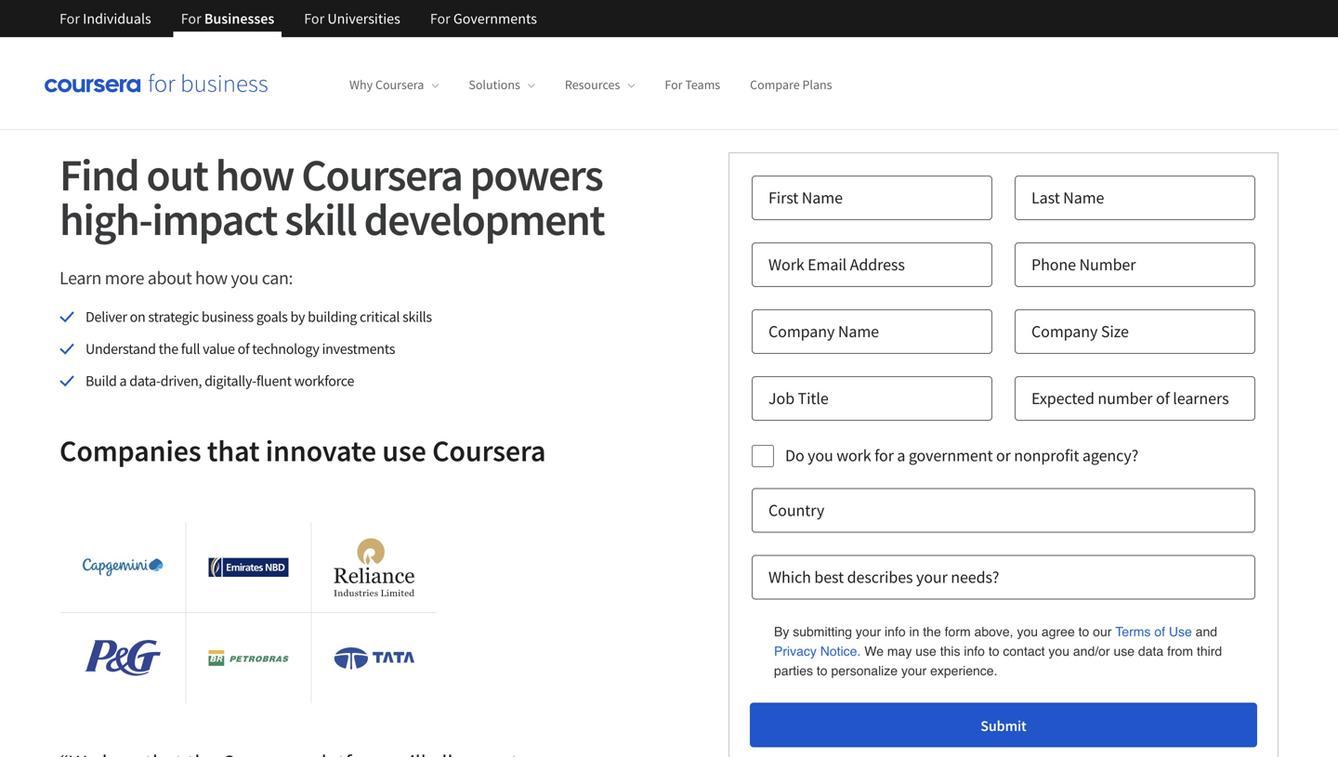 Task type: locate. For each thing, give the bounding box(es) containing it.
1 company from the left
[[769, 321, 835, 342]]

name
[[802, 187, 843, 208], [1063, 187, 1104, 208], [838, 321, 879, 342]]

nonprofit
[[1014, 445, 1079, 466]]

0 vertical spatial the
[[159, 340, 178, 358]]

terms of
[[1116, 624, 1165, 639]]

universities
[[327, 9, 400, 28]]

Job Title text field
[[752, 376, 993, 421]]

a right "for"
[[897, 445, 906, 466]]

coursera for business image
[[45, 74, 268, 93]]

building
[[308, 308, 357, 326]]

number
[[1098, 388, 1153, 409]]

privacy notice.
[[774, 644, 861, 659]]

0 vertical spatial your
[[916, 567, 948, 588]]

in
[[909, 624, 920, 639]]

full
[[181, 340, 200, 358]]

work email address
[[769, 254, 905, 275]]

for
[[875, 445, 894, 466]]

for teams link
[[665, 76, 720, 93]]

above,
[[975, 624, 1014, 639]]

businesses
[[204, 9, 274, 28]]

0 horizontal spatial to
[[817, 663, 828, 678]]

for governments
[[430, 9, 537, 28]]

the right in at the right bottom of the page
[[923, 624, 941, 639]]

learners
[[1173, 388, 1229, 409]]

compare plans link
[[750, 76, 832, 93]]

name for company name
[[838, 321, 879, 342]]

banner navigation
[[45, 0, 552, 37]]

0 horizontal spatial info
[[885, 624, 906, 639]]

work
[[769, 254, 805, 275]]

for left governments
[[430, 9, 450, 28]]

skills
[[403, 308, 432, 326]]

and/or
[[1073, 644, 1110, 659]]

tata logo image
[[334, 648, 415, 670]]

1 vertical spatial the
[[923, 624, 941, 639]]

parties
[[774, 663, 813, 678]]

a left the data-
[[119, 372, 127, 390]]

teams
[[685, 76, 720, 93]]

why coursera
[[349, 76, 424, 93]]

form
[[945, 624, 971, 639]]

for left businesses
[[181, 9, 201, 28]]

understand
[[86, 340, 156, 358]]

0 vertical spatial to
[[989, 644, 1000, 659]]

to
[[989, 644, 1000, 659], [817, 663, 828, 678]]

for left individuals
[[59, 9, 80, 28]]

do you work for a government or nonprofit agency?
[[785, 445, 1139, 466]]

0 horizontal spatial of
[[238, 340, 249, 358]]

1 vertical spatial to
[[817, 663, 828, 678]]

first
[[769, 187, 799, 208]]

you up contact
[[1017, 624, 1038, 639]]

the left full
[[159, 340, 178, 358]]

find out how coursera powers high-impact skill development
[[59, 147, 604, 247]]

how right "about" on the top left
[[195, 266, 227, 290]]

1 vertical spatial your
[[856, 624, 881, 639]]

1 horizontal spatial the
[[923, 624, 941, 639]]

work
[[837, 445, 871, 466]]

data-
[[129, 372, 160, 390]]

personalize
[[831, 663, 898, 678]]

expected
[[1032, 388, 1095, 409]]

for universities
[[304, 9, 400, 28]]

the inside by submitting your info in the form above, you agree to our terms of use and privacy notice.
[[923, 624, 941, 639]]

strategic
[[148, 308, 199, 326]]

of right "value"
[[238, 340, 249, 358]]

Work Email Address email field
[[752, 243, 993, 287]]

best
[[814, 567, 844, 588]]

your down may
[[901, 663, 927, 678]]

name down work email address email field
[[838, 321, 879, 342]]

business
[[202, 308, 254, 326]]

high-
[[59, 191, 152, 247]]

deliver on strategic business goals by building critical skills
[[86, 308, 432, 326]]

0 horizontal spatial use
[[382, 432, 426, 470]]

reliance logo image
[[334, 538, 415, 597]]

email
[[808, 254, 847, 275]]

company name
[[769, 321, 879, 342]]

0 horizontal spatial a
[[119, 372, 127, 390]]

resources link
[[565, 76, 635, 93]]

solutions link
[[469, 76, 535, 93]]

your up we
[[856, 624, 881, 639]]

info inside we may use this info to contact you and/or use data from third parties to personalize your experience.
[[964, 644, 985, 659]]

info
[[885, 624, 906, 639], [964, 644, 985, 659]]

use down in at the right bottom of the page
[[916, 644, 937, 659]]

2 vertical spatial your
[[901, 663, 927, 678]]

government
[[909, 445, 993, 466]]

learn more about how you can:
[[59, 266, 293, 290]]

for for individuals
[[59, 9, 80, 28]]

1 vertical spatial a
[[897, 445, 906, 466]]

capgemini logo image
[[83, 559, 163, 577]]

of right the number
[[1156, 388, 1170, 409]]

0 vertical spatial how
[[215, 147, 294, 203]]

can:
[[262, 266, 293, 290]]

0 vertical spatial a
[[119, 372, 127, 390]]

name for last name
[[1063, 187, 1104, 208]]

2 company from the left
[[1032, 321, 1098, 342]]

0 vertical spatial of
[[238, 340, 249, 358]]

0 horizontal spatial the
[[159, 340, 178, 358]]

of
[[238, 340, 249, 358], [1156, 388, 1170, 409]]

to down privacy notice. link
[[817, 663, 828, 678]]

out
[[146, 147, 208, 203]]

company left size
[[1032, 321, 1098, 342]]

driven,
[[160, 372, 202, 390]]

company for company size
[[1032, 321, 1098, 342]]

1 horizontal spatial company
[[1032, 321, 1098, 342]]

by submitting your info in the form above, you agree to our terms of use and privacy notice.
[[774, 624, 1221, 659]]

how right out
[[215, 147, 294, 203]]

to down above, on the right bottom
[[989, 644, 1000, 659]]

a
[[119, 372, 127, 390], [897, 445, 906, 466]]

on
[[130, 308, 145, 326]]

info left in at the right bottom of the page
[[885, 624, 906, 639]]

for left universities
[[304, 9, 324, 28]]

you left can:
[[231, 266, 259, 290]]

0 vertical spatial info
[[885, 624, 906, 639]]

how
[[215, 147, 294, 203], [195, 266, 227, 290]]

or
[[996, 445, 1011, 466]]

0 horizontal spatial company
[[769, 321, 835, 342]]

your left 'needs?'
[[916, 567, 948, 588]]

terms of use link
[[1116, 622, 1192, 642]]

by
[[290, 308, 305, 326]]

use right innovate
[[382, 432, 426, 470]]

Phone Number telephone field
[[1015, 243, 1256, 287]]

use
[[382, 432, 426, 470], [916, 644, 937, 659], [1114, 644, 1135, 659]]

do
[[785, 445, 805, 466]]

use down terms of
[[1114, 644, 1135, 659]]

solutions
[[469, 76, 520, 93]]

coursera inside find out how coursera powers high-impact skill development
[[301, 147, 462, 203]]

agree to
[[1042, 624, 1090, 639]]

name right first
[[802, 187, 843, 208]]

job
[[769, 388, 795, 409]]

third
[[1197, 644, 1222, 659]]

1 vertical spatial info
[[964, 644, 985, 659]]

phone
[[1032, 254, 1076, 275]]

which best describes your needs?
[[769, 567, 999, 588]]

info up experience.
[[964, 644, 985, 659]]

1 horizontal spatial a
[[897, 445, 906, 466]]

deliver
[[86, 308, 127, 326]]

you down agree to
[[1049, 644, 1070, 659]]

Last Name text field
[[1015, 176, 1256, 220]]

you inside we may use this info to contact you and/or use data from third parties to personalize your experience.
[[1049, 644, 1070, 659]]

1 horizontal spatial info
[[964, 644, 985, 659]]

company size
[[1032, 321, 1129, 342]]

1 vertical spatial coursera
[[301, 147, 462, 203]]

expected number of learners
[[1032, 388, 1229, 409]]

1 horizontal spatial of
[[1156, 388, 1170, 409]]

company up job title on the right bottom
[[769, 321, 835, 342]]

name right last
[[1063, 187, 1104, 208]]

understand the full value of technology investments
[[86, 340, 395, 358]]



Task type: describe. For each thing, give the bounding box(es) containing it.
by
[[774, 624, 789, 639]]

submit
[[981, 717, 1027, 735]]

workforce
[[294, 372, 354, 390]]

technology
[[252, 340, 319, 358]]

1 vertical spatial of
[[1156, 388, 1170, 409]]

from
[[1167, 644, 1193, 659]]

phone number
[[1032, 254, 1136, 275]]

how inside find out how coursera powers high-impact skill development
[[215, 147, 294, 203]]

your inside we may use this info to contact you and/or use data from third parties to personalize your experience.
[[901, 663, 927, 678]]

job title
[[769, 388, 829, 409]]

2 horizontal spatial use
[[1114, 644, 1135, 659]]

use
[[1169, 624, 1192, 639]]

First Name text field
[[752, 176, 993, 220]]

resources
[[565, 76, 620, 93]]

why
[[349, 76, 373, 93]]

1 vertical spatial how
[[195, 266, 227, 290]]

1 horizontal spatial to
[[989, 644, 1000, 659]]

data
[[1138, 644, 1164, 659]]

needs?
[[951, 567, 999, 588]]

emirates logo image
[[208, 558, 289, 578]]

privacy notice. link
[[774, 642, 861, 661]]

number
[[1080, 254, 1136, 275]]

individuals
[[83, 9, 151, 28]]

learn
[[59, 266, 101, 290]]

for businesses
[[181, 9, 274, 28]]

Company Name text field
[[752, 309, 993, 354]]

your inside by submitting your info in the form above, you agree to our terms of use and privacy notice.
[[856, 624, 881, 639]]

describes
[[847, 567, 913, 588]]

this
[[940, 644, 961, 659]]

value
[[203, 340, 235, 358]]

for teams
[[665, 76, 720, 93]]

for left teams
[[665, 76, 683, 93]]

investments
[[322, 340, 395, 358]]

company for company name
[[769, 321, 835, 342]]

submit button
[[750, 703, 1257, 748]]

governments
[[453, 9, 537, 28]]

country
[[769, 500, 825, 521]]

that
[[207, 432, 260, 470]]

compare plans
[[750, 76, 832, 93]]

build a data-driven, digitally-fluent workforce
[[86, 372, 354, 390]]

for individuals
[[59, 9, 151, 28]]

petrobras logo image
[[208, 651, 289, 667]]

about
[[148, 266, 192, 290]]

we may use this info to contact you and/or use data from third parties to personalize your experience.
[[774, 644, 1222, 678]]

goals
[[256, 308, 288, 326]]

we
[[865, 644, 884, 659]]

you right do
[[808, 445, 833, 466]]

address
[[850, 254, 905, 275]]

last name
[[1032, 187, 1104, 208]]

first name
[[769, 187, 843, 208]]

build
[[86, 372, 117, 390]]

agency?
[[1083, 445, 1139, 466]]

for for businesses
[[181, 9, 201, 28]]

compare
[[750, 76, 800, 93]]

p&g logo image
[[85, 641, 161, 677]]

experience.
[[930, 663, 998, 678]]

for for universities
[[304, 9, 324, 28]]

impact
[[152, 191, 277, 247]]

contact
[[1003, 644, 1045, 659]]

1 horizontal spatial use
[[916, 644, 937, 659]]

you inside by submitting your info in the form above, you agree to our terms of use and privacy notice.
[[1017, 624, 1038, 639]]

development
[[364, 191, 604, 247]]

which
[[769, 567, 811, 588]]

skill
[[285, 191, 356, 247]]

powers
[[470, 147, 603, 203]]

info inside by submitting your info in the form above, you agree to our terms of use and privacy notice.
[[885, 624, 906, 639]]

0 vertical spatial coursera
[[375, 76, 424, 93]]

submitting
[[793, 624, 852, 639]]

Do you work for a government or nonprofit agency? checkbox
[[752, 445, 774, 467]]

for for governments
[[430, 9, 450, 28]]

critical
[[360, 308, 400, 326]]

companies
[[59, 432, 201, 470]]

innovate
[[266, 432, 376, 470]]

plans
[[802, 76, 832, 93]]

companies that innovate use coursera
[[59, 432, 546, 470]]

may
[[887, 644, 912, 659]]

our
[[1093, 624, 1112, 639]]

2 vertical spatial coursera
[[432, 432, 546, 470]]

fluent
[[256, 372, 292, 390]]

why coursera link
[[349, 76, 439, 93]]

last
[[1032, 187, 1060, 208]]

and
[[1196, 624, 1218, 639]]

name for first name
[[802, 187, 843, 208]]

digitally-
[[205, 372, 256, 390]]



Task type: vqa. For each thing, say whether or not it's contained in the screenshot.
Global to the top
no



